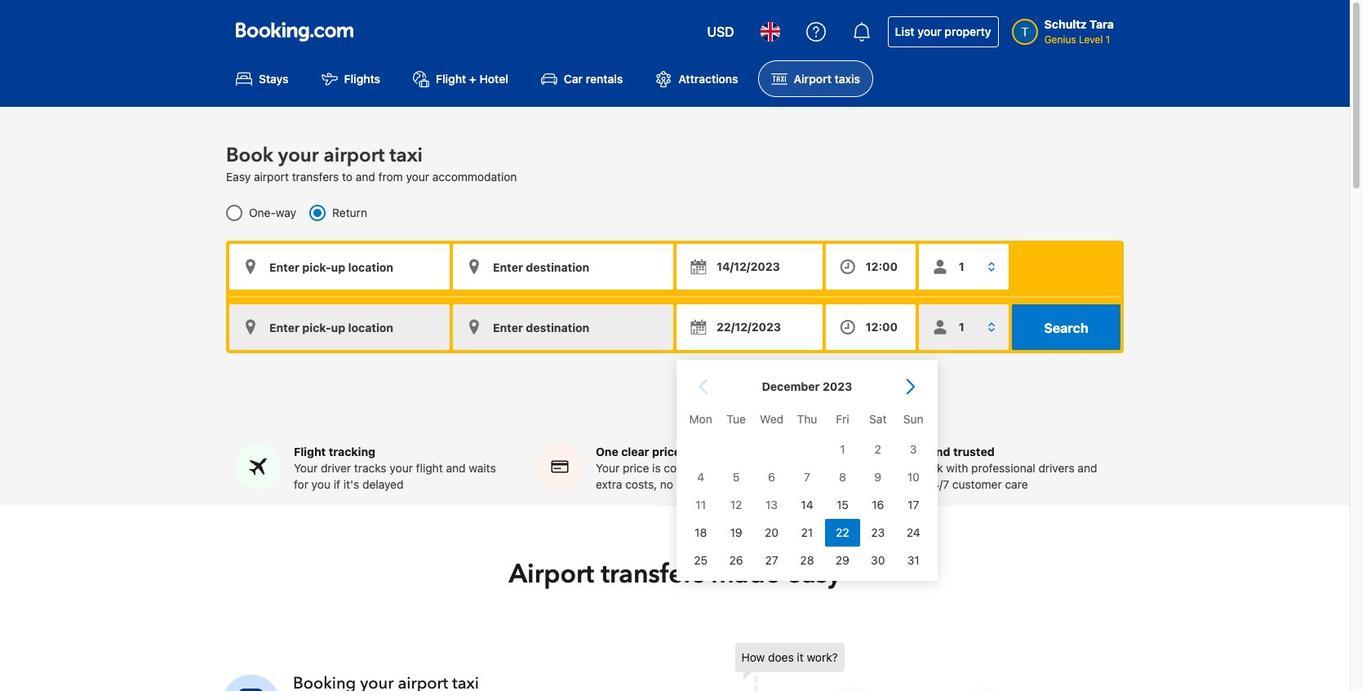 Task type: describe. For each thing, give the bounding box(es) containing it.
list
[[895, 24, 915, 38]]

13
[[766, 498, 778, 512]]

31 button
[[896, 547, 932, 575]]

property
[[945, 24, 992, 38]]

1 vertical spatial transfers
[[601, 557, 705, 593]]

18 button
[[683, 519, 719, 547]]

you
[[312, 478, 331, 492]]

18
[[695, 526, 707, 540]]

book your airport taxi easy airport transfers to and from your accommodation
[[226, 142, 517, 184]]

Enter destination text field
[[453, 244, 674, 290]]

12:00 for 14/12/2023
[[866, 260, 898, 274]]

19
[[730, 526, 743, 540]]

and up work
[[930, 445, 951, 459]]

list your property link
[[888, 16, 999, 47]]

airport taxis
[[794, 72, 861, 86]]

7
[[804, 470, 811, 484]]

your inside the flight tracking your driver tracks your flight and waits for you if it's delayed
[[390, 462, 413, 475]]

your down taxi
[[406, 170, 429, 184]]

genius
[[1045, 33, 1077, 46]]

way
[[276, 206, 296, 220]]

29 button
[[825, 547, 861, 575]]

0 horizontal spatial 1
[[840, 442, 846, 456]]

flight + hotel
[[436, 72, 509, 86]]

with
[[947, 462, 969, 475]]

21 button
[[790, 519, 825, 547]]

tried and trusted we work with professional drivers and have 24/7 customer care
[[898, 445, 1098, 492]]

for
[[294, 478, 309, 492]]

22 button
[[825, 519, 861, 547]]

15 button
[[825, 491, 861, 519]]

flight + hotel link
[[400, 60, 522, 97]]

12:00 for 22/12/2023
[[866, 320, 898, 334]]

level
[[1079, 33, 1103, 46]]

car rentals link
[[528, 60, 636, 97]]

and right drivers
[[1078, 462, 1098, 475]]

driver
[[321, 462, 351, 475]]

21
[[801, 526, 813, 540]]

professional
[[972, 462, 1036, 475]]

1 vertical spatial no
[[660, 478, 674, 492]]

trusted
[[954, 445, 995, 459]]

28
[[800, 553, 814, 567]]

5
[[733, 470, 740, 484]]

26
[[730, 553, 744, 567]]

30 button
[[861, 547, 896, 575]]

29
[[836, 553, 850, 567]]

airport taxis link
[[758, 60, 874, 97]]

9
[[875, 470, 882, 484]]

20 button
[[754, 519, 790, 547]]

17
[[908, 498, 920, 512]]

search button
[[1012, 305, 1121, 350]]

sat
[[870, 412, 887, 426]]

delayed
[[363, 478, 404, 492]]

24
[[907, 526, 921, 540]]

usd button
[[698, 12, 744, 51]]

how does it work?
[[742, 651, 838, 665]]

customer
[[953, 478, 1002, 492]]

from
[[379, 170, 403, 184]]

schultz tara genius level 1
[[1045, 17, 1114, 46]]

flights
[[344, 72, 381, 86]]

0 horizontal spatial booking airport taxi image
[[222, 675, 280, 692]]

it's
[[344, 478, 359, 492]]

thu
[[797, 412, 818, 426]]

28 button
[[790, 547, 825, 575]]

schultz
[[1045, 17, 1087, 31]]

25 button
[[683, 547, 719, 575]]

attractions link
[[643, 60, 752, 97]]

attractions
[[679, 72, 739, 86]]

Enter pick-up location text field
[[229, 244, 450, 290]]

25
[[694, 553, 708, 567]]

24 button
[[896, 519, 932, 547]]

16
[[872, 498, 885, 512]]

19 button
[[719, 519, 754, 547]]

1 vertical spatial airport
[[254, 170, 289, 184]]

care
[[1005, 478, 1028, 492]]



Task type: locate. For each thing, give the bounding box(es) containing it.
taxis
[[835, 72, 861, 86]]

1 vertical spatial 12:00
[[866, 320, 898, 334]]

airport for airport taxis
[[794, 72, 832, 86]]

work
[[918, 462, 943, 475]]

12:00 button
[[826, 244, 916, 290], [826, 305, 916, 350]]

car rentals
[[564, 72, 623, 86]]

1 horizontal spatial price
[[652, 445, 681, 459]]

accommodation
[[433, 170, 517, 184]]

work?
[[807, 651, 838, 665]]

2
[[875, 442, 882, 456]]

car
[[564, 72, 583, 86]]

flight for flight tracking your driver tracks your flight and waits for you if it's delayed
[[294, 445, 326, 459]]

0 horizontal spatial airport
[[509, 557, 595, 593]]

1 horizontal spatial no
[[772, 462, 785, 475]]

3
[[910, 442, 917, 456]]

easy
[[226, 170, 251, 184]]

rentals
[[586, 72, 623, 86]]

1 horizontal spatial booking airport taxi image
[[735, 644, 1078, 692]]

transfers down the 18 button
[[601, 557, 705, 593]]

1 vertical spatial 12:00 button
[[826, 305, 916, 350]]

and inside the flight tracking your driver tracks your flight and waits for you if it's delayed
[[446, 462, 466, 475]]

your right list
[[918, 24, 942, 38]]

have
[[898, 478, 923, 492]]

1 down tara at the top right of page
[[1106, 33, 1111, 46]]

0 vertical spatial no
[[772, 462, 785, 475]]

+
[[469, 72, 477, 86]]

flight up driver
[[294, 445, 326, 459]]

airport up the to
[[324, 142, 385, 169]]

flight inside the flight tracking your driver tracks your flight and waits for you if it's delayed
[[294, 445, 326, 459]]

transfers inside book your airport taxi easy airport transfers to and from your accommodation
[[292, 170, 339, 184]]

transfers left the to
[[292, 170, 339, 184]]

4
[[698, 470, 705, 484]]

price down clear
[[623, 462, 649, 475]]

easy
[[787, 557, 841, 593]]

your down one
[[596, 462, 620, 475]]

no right the –
[[772, 462, 785, 475]]

0 horizontal spatial flight
[[294, 445, 326, 459]]

booking.com online hotel reservations image
[[236, 22, 354, 42]]

1 vertical spatial flight
[[294, 445, 326, 459]]

1 your from the left
[[294, 462, 318, 475]]

2 12:00 button from the top
[[826, 305, 916, 350]]

your inside one clear price your price is confirmed upfront – no extra costs, no cash required
[[596, 462, 620, 475]]

–
[[763, 462, 769, 475]]

1 horizontal spatial transfers
[[601, 557, 705, 593]]

one
[[596, 445, 619, 459]]

flight left +
[[436, 72, 466, 86]]

tracks
[[354, 462, 387, 475]]

your right the book
[[278, 142, 319, 169]]

flight tracking your driver tracks your flight and waits for you if it's delayed
[[294, 445, 496, 492]]

stays link
[[223, 60, 302, 97]]

no down is
[[660, 478, 674, 492]]

0 vertical spatial flight
[[436, 72, 466, 86]]

1 12:00 from the top
[[866, 260, 898, 274]]

required
[[705, 478, 749, 492]]

we
[[898, 462, 915, 475]]

27
[[765, 553, 779, 567]]

12:00 button for 22/12/2023
[[826, 305, 916, 350]]

airport transfers made easy
[[509, 557, 841, 593]]

usd
[[707, 24, 735, 39]]

list your property
[[895, 24, 992, 38]]

december 2023
[[762, 380, 853, 394]]

0 horizontal spatial airport
[[254, 170, 289, 184]]

12:00 button for 14/12/2023
[[826, 244, 916, 290]]

book
[[226, 142, 273, 169]]

one clear price your price is confirmed upfront – no extra costs, no cash required
[[596, 445, 785, 492]]

2 12:00 from the top
[[866, 320, 898, 334]]

27 button
[[754, 547, 790, 575]]

0 vertical spatial price
[[652, 445, 681, 459]]

taxi
[[390, 142, 423, 169]]

tried
[[898, 445, 927, 459]]

tue
[[727, 412, 746, 426]]

is
[[653, 462, 661, 475]]

10
[[908, 470, 920, 484]]

upfront
[[721, 462, 760, 475]]

wed
[[760, 412, 784, 426]]

1 horizontal spatial flight
[[436, 72, 466, 86]]

1 horizontal spatial airport
[[324, 142, 385, 169]]

1 vertical spatial airport
[[509, 557, 595, 593]]

24/7
[[926, 478, 950, 492]]

1 up 8
[[840, 442, 846, 456]]

your up delayed
[[390, 462, 413, 475]]

22
[[836, 526, 850, 540]]

sun
[[904, 412, 924, 426]]

0 horizontal spatial price
[[623, 462, 649, 475]]

and right the to
[[356, 170, 375, 184]]

0 horizontal spatial your
[[294, 462, 318, 475]]

your inside the flight tracking your driver tracks your flight and waits for you if it's delayed
[[294, 462, 318, 475]]

and inside book your airport taxi easy airport transfers to and from your accommodation
[[356, 170, 375, 184]]

flight for flight + hotel
[[436, 72, 466, 86]]

clear
[[622, 445, 650, 459]]

0 vertical spatial airport
[[794, 72, 832, 86]]

stays
[[259, 72, 289, 86]]

14/12/2023 button
[[677, 244, 823, 290]]

fri
[[836, 412, 850, 426]]

search
[[1045, 321, 1089, 336]]

1 vertical spatial price
[[623, 462, 649, 475]]

how
[[742, 651, 765, 665]]

0 horizontal spatial transfers
[[292, 170, 339, 184]]

airport
[[324, 142, 385, 169], [254, 170, 289, 184]]

it
[[797, 651, 804, 665]]

31
[[908, 553, 920, 567]]

confirmed
[[664, 462, 718, 475]]

12
[[731, 498, 743, 512]]

1 horizontal spatial airport
[[794, 72, 832, 86]]

23
[[871, 526, 885, 540]]

flights link
[[308, 60, 394, 97]]

extra
[[596, 478, 623, 492]]

26 button
[[719, 547, 754, 575]]

does
[[768, 651, 794, 665]]

15
[[837, 498, 849, 512]]

your up for
[[294, 462, 318, 475]]

made
[[711, 557, 781, 593]]

6
[[768, 470, 776, 484]]

1 vertical spatial 1
[[840, 442, 846, 456]]

2 your from the left
[[596, 462, 620, 475]]

2023
[[823, 380, 853, 394]]

23 button
[[861, 519, 896, 547]]

airport
[[794, 72, 832, 86], [509, 557, 595, 593]]

waits
[[469, 462, 496, 475]]

airport for airport transfers made easy
[[509, 557, 595, 593]]

airport down the book
[[254, 170, 289, 184]]

cash
[[677, 478, 702, 492]]

tara
[[1090, 17, 1114, 31]]

0 vertical spatial transfers
[[292, 170, 339, 184]]

1 horizontal spatial your
[[596, 462, 620, 475]]

0 horizontal spatial no
[[660, 478, 674, 492]]

one-
[[249, 206, 276, 220]]

0 vertical spatial 12:00 button
[[826, 244, 916, 290]]

return
[[332, 206, 367, 220]]

0 vertical spatial airport
[[324, 142, 385, 169]]

1 inside schultz tara genius level 1
[[1106, 33, 1111, 46]]

16 button
[[861, 491, 896, 519]]

booking airport taxi image
[[735, 644, 1078, 692], [222, 675, 280, 692]]

december
[[762, 380, 820, 394]]

0 vertical spatial 1
[[1106, 33, 1111, 46]]

0 vertical spatial 12:00
[[866, 260, 898, 274]]

price up is
[[652, 445, 681, 459]]

1 horizontal spatial 1
[[1106, 33, 1111, 46]]

20
[[765, 526, 779, 540]]

14
[[801, 498, 814, 512]]

1 12:00 button from the top
[[826, 244, 916, 290]]

11
[[696, 498, 706, 512]]

and right the flight
[[446, 462, 466, 475]]

airport inside airport taxis link
[[794, 72, 832, 86]]

14/12/2023
[[717, 260, 780, 274]]



Task type: vqa. For each thing, say whether or not it's contained in the screenshot.
WHERE ARE YOU GOING? field
no



